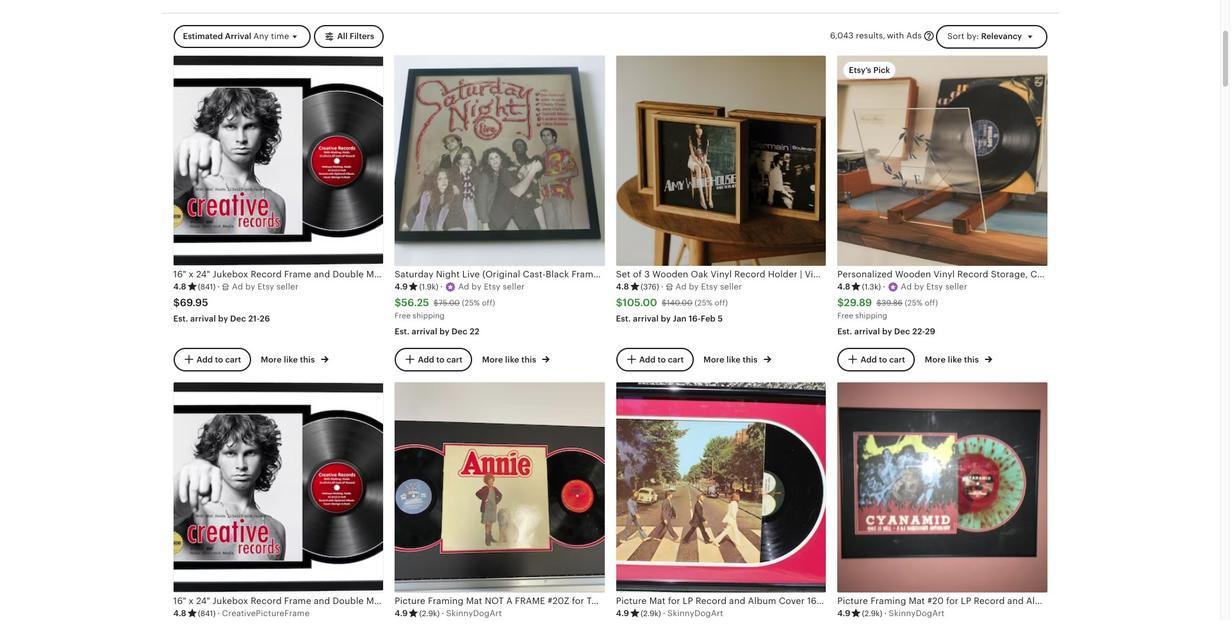Task type: locate. For each thing, give the bounding box(es) containing it.
(25% right 39.86
[[905, 299, 923, 308]]

4 to from the left
[[879, 355, 888, 364]]

feb
[[701, 314, 716, 324]]

arrival inside $ 69.95 est. arrival by dec 21-26
[[190, 314, 216, 324]]

to down est. arrival by dec 22-29 on the bottom of the page
[[879, 355, 888, 364]]

add to cart for 56.25
[[418, 355, 463, 364]]

2 horizontal spatial (2.9k)
[[863, 610, 883, 619]]

shipping inside $ 56.25 $ 75.00 (25% off) free shipping
[[413, 312, 445, 321]]

3 add from the left
[[640, 355, 656, 364]]

(25% inside $ 29.89 $ 39.86 (25% off) free shipping
[[905, 299, 923, 308]]

results,
[[856, 31, 886, 41]]

mat
[[909, 596, 926, 606]]

this
[[300, 355, 315, 365], [522, 355, 537, 365], [743, 355, 758, 365], [965, 355, 980, 365]]

2 to from the left
[[436, 355, 445, 364]]

26
[[260, 314, 270, 324]]

filters
[[350, 31, 375, 41]]

more for 56.25
[[482, 355, 503, 365]]

add to cart down est. arrival by dec 22
[[418, 355, 463, 364]]

dec left 22
[[452, 327, 468, 337]]

dec for 56.25
[[452, 327, 468, 337]]

3 (2.9k) from the left
[[863, 610, 883, 619]]

by inside $ 69.95 est. arrival by dec 21-26
[[218, 314, 228, 324]]

· for 2nd 16" x 24" jukebox record frame and double matting displays album cover with 33 vinyl lp (record/lp not included) image from the bottom
[[218, 282, 220, 292]]

est. down 29.89
[[838, 327, 853, 337]]

4.9 for picture framing mat  not a frame #20z for two lp records  and album cover 18x36 choose colors
[[395, 609, 408, 619]]

1 horizontal spatial free
[[838, 312, 854, 321]]

2 more like this link from the left
[[482, 353, 550, 366]]

(25% inside $ 56.25 $ 75.00 (25% off) free shipping
[[462, 299, 480, 308]]

2 more from the left
[[482, 355, 503, 365]]

· for picture  mat for lp record  and album cover 16x20  color options rounded arch style #20e frame not included
[[663, 609, 666, 619]]

est.
[[173, 314, 188, 324], [616, 314, 631, 324], [395, 327, 410, 337], [838, 327, 853, 337]]

2 like from the left
[[505, 355, 520, 365]]

dec
[[230, 314, 246, 324], [452, 327, 468, 337], [895, 327, 911, 337]]

(25% for 56.25
[[462, 299, 480, 308]]

like for 29.89
[[948, 355, 963, 365]]

est. arrival by dec 22-29
[[838, 327, 936, 337]]

0 horizontal spatial (25%
[[462, 299, 480, 308]]

2 (2.9k) from the left
[[641, 610, 661, 619]]

1 (2.9k) from the left
[[420, 610, 440, 619]]

$ 29.89 $ 39.86 (25% off) free shipping
[[838, 297, 939, 321]]

any
[[253, 31, 269, 41]]

est. arrival by dec 22
[[395, 327, 480, 337]]

jan
[[673, 314, 687, 324]]

arrival down 56.25
[[412, 327, 438, 337]]

5
[[718, 314, 723, 324]]

add to cart button
[[173, 348, 251, 371], [395, 348, 472, 371], [616, 348, 694, 371], [838, 348, 915, 371]]

39.86
[[882, 299, 903, 308]]

1 vertical spatial 16" x 24" jukebox record frame and double matting displays album cover with 33 vinyl lp (record/lp not included) image
[[173, 383, 383, 593]]

free
[[395, 312, 411, 321], [838, 312, 854, 321]]

est. down the 69.95
[[173, 314, 188, 324]]

add to cart button down est. arrival by dec 22-29 on the bottom of the page
[[838, 348, 915, 371]]

add to cart down jan
[[640, 355, 684, 364]]

0 horizontal spatial (2.9k)
[[420, 610, 440, 619]]

3 add to cart from the left
[[640, 355, 684, 364]]

off) inside $ 29.89 $ 39.86 (25% off) free shipping
[[925, 299, 939, 308]]

(25% right '75.00'
[[462, 299, 480, 308]]

1 horizontal spatial off)
[[715, 299, 728, 308]]

3 more from the left
[[704, 355, 725, 365]]

free inside $ 29.89 $ 39.86 (25% off) free shipping
[[838, 312, 854, 321]]

(25% up feb
[[695, 299, 713, 308]]

to down $ 69.95 est. arrival by dec 21-26 at the left
[[215, 355, 223, 364]]

4.8
[[173, 282, 186, 292], [616, 282, 629, 292], [838, 282, 851, 292], [173, 609, 186, 619]]

shipping down 29.89
[[856, 312, 888, 321]]

(841)
[[198, 283, 216, 292], [198, 610, 216, 619]]

by left jan
[[661, 314, 671, 324]]

more like this link for 105.00
[[704, 353, 772, 366]]

free inside $ 56.25 $ 75.00 (25% off) free shipping
[[395, 312, 411, 321]]

all filters button
[[314, 25, 384, 48]]

add to cart button for 56.25
[[395, 348, 472, 371]]

optio
[[1210, 596, 1231, 606]]

picture  mat for lp record  and album cover 16x20  color options rounded arch style #20e frame not included image
[[616, 383, 826, 593]]

like
[[284, 355, 298, 365], [505, 355, 520, 365], [727, 355, 741, 365], [948, 355, 963, 365]]

21-
[[248, 314, 260, 324]]

(2.9k) for picture  mat for lp record  and album cover 16x20  color options rounded arch style #20e frame not included
[[641, 610, 661, 619]]

(25% inside $ 105.00 $ 140.00 (25% off) est. arrival by jan 16-feb 5
[[695, 299, 713, 308]]

29
[[926, 327, 936, 337]]

1 horizontal spatial dec
[[452, 327, 468, 337]]

cart down jan
[[668, 355, 684, 364]]

1 off) from the left
[[482, 299, 495, 308]]

3 like from the left
[[727, 355, 741, 365]]

est. down 56.25
[[395, 327, 410, 337]]

to down $ 105.00 $ 140.00 (25% off) est. arrival by jan 16-feb 5
[[658, 355, 666, 364]]

(2.9k)
[[420, 610, 440, 619], [641, 610, 661, 619], [863, 610, 883, 619]]

dec left 22-
[[895, 327, 911, 337]]

add to cart down est. arrival by dec 22-29 on the bottom of the page
[[861, 355, 906, 364]]

add down est. arrival by dec 22-29 on the bottom of the page
[[861, 355, 877, 364]]

4 add to cart button from the left
[[838, 348, 915, 371]]

0 horizontal spatial shipping
[[413, 312, 445, 321]]

6,043 results,
[[831, 31, 886, 41]]

more for 105.00
[[704, 355, 725, 365]]

4 like from the left
[[948, 355, 963, 365]]

3 this from the left
[[743, 355, 758, 365]]

cover
[[1058, 596, 1084, 606]]

shipping
[[413, 312, 445, 321], [856, 312, 888, 321]]

to
[[215, 355, 223, 364], [436, 355, 445, 364], [658, 355, 666, 364], [879, 355, 888, 364]]

3 cart from the left
[[668, 355, 684, 364]]

4.9
[[395, 282, 408, 292], [395, 609, 408, 619], [616, 609, 629, 619], [838, 609, 851, 619]]

add to cart button for 29.89
[[838, 348, 915, 371]]

2 (25% from the left
[[695, 299, 713, 308]]

more
[[261, 355, 282, 365], [482, 355, 503, 365], [704, 355, 725, 365], [925, 355, 946, 365]]

4 cart from the left
[[890, 355, 906, 364]]

1 to from the left
[[215, 355, 223, 364]]

with ads
[[887, 31, 922, 41]]

(25% for 29.89
[[905, 299, 923, 308]]

29.89
[[844, 297, 873, 309]]

lp
[[962, 596, 972, 606]]

add down $ 105.00 $ 140.00 (25% off) est. arrival by jan 16-feb 5
[[640, 355, 656, 364]]

shipping for 29.89
[[856, 312, 888, 321]]

relevancy
[[982, 31, 1023, 41]]

shipping inside $ 29.89 $ 39.86 (25% off) free shipping
[[856, 312, 888, 321]]

1 horizontal spatial (25%
[[695, 299, 713, 308]]

0 horizontal spatial dec
[[230, 314, 246, 324]]

cart down est. arrival by dec 22-29 on the bottom of the page
[[890, 355, 906, 364]]

by:
[[967, 31, 980, 41]]

1 horizontal spatial shipping
[[856, 312, 888, 321]]

free down 29.89
[[838, 312, 854, 321]]

2 more like this from the left
[[482, 355, 539, 365]]

3 off) from the left
[[925, 299, 939, 308]]

3 (25% from the left
[[905, 299, 923, 308]]

shipping up est. arrival by dec 22
[[413, 312, 445, 321]]

16-
[[689, 314, 701, 324]]

this for 105.00
[[743, 355, 758, 365]]

add to cart button for 105.00
[[616, 348, 694, 371]]

arrival
[[190, 314, 216, 324], [633, 314, 659, 324], [412, 327, 438, 337], [855, 327, 881, 337]]

add to cart down $ 69.95 est. arrival by dec 21-26 at the left
[[197, 355, 241, 364]]

2 shipping from the left
[[856, 312, 888, 321]]

2 add to cart button from the left
[[395, 348, 472, 371]]

4 more like this from the left
[[925, 355, 982, 365]]

more like this for 56.25
[[482, 355, 539, 365]]

2 16" x 24" jukebox record frame and double matting displays album cover with 33 vinyl lp (record/lp not included) image from the top
[[173, 383, 383, 593]]

off) inside $ 56.25 $ 75.00 (25% off) free shipping
[[482, 299, 495, 308]]

more like this
[[261, 355, 317, 365], [482, 355, 539, 365], [704, 355, 760, 365], [925, 355, 982, 365]]

1 shipping from the left
[[413, 312, 445, 321]]

4 more from the left
[[925, 355, 946, 365]]

add for 29.89
[[861, 355, 877, 364]]

cart
[[225, 355, 241, 364], [447, 355, 463, 364], [668, 355, 684, 364], [890, 355, 906, 364]]

off) up 5
[[715, 299, 728, 308]]

2 horizontal spatial off)
[[925, 299, 939, 308]]

by left 21-
[[218, 314, 228, 324]]

free down 56.25
[[395, 312, 411, 321]]

1 add to cart from the left
[[197, 355, 241, 364]]

est. down 105.00
[[616, 314, 631, 324]]

0 vertical spatial (841)
[[198, 283, 216, 292]]

·
[[218, 282, 220, 292], [441, 282, 443, 292], [661, 282, 664, 292], [883, 282, 886, 292], [218, 609, 220, 619], [442, 609, 444, 619], [663, 609, 666, 619], [885, 609, 887, 619]]

more like this for 29.89
[[925, 355, 982, 365]]

18x24
[[1086, 596, 1111, 606]]

more like this for 105.00
[[704, 355, 760, 365]]

more like this link
[[261, 353, 329, 366], [482, 353, 550, 366], [704, 353, 772, 366], [925, 353, 993, 366]]

2 this from the left
[[522, 355, 537, 365]]

off) right '75.00'
[[482, 299, 495, 308]]

off)
[[482, 299, 495, 308], [715, 299, 728, 308], [925, 299, 939, 308]]

color
[[1184, 596, 1208, 606]]

to for 56.25
[[436, 355, 445, 364]]

2 cart from the left
[[447, 355, 463, 364]]

this for 29.89
[[965, 355, 980, 365]]

3 add to cart button from the left
[[616, 348, 694, 371]]

1 horizontal spatial (2.9k)
[[641, 610, 661, 619]]

personalized wooden vinyl record storage, custom engrave record holder display, anniversary gift, couple gift idea, music lover gift idea image
[[838, 56, 1048, 266]]

dec left 21-
[[230, 314, 246, 324]]

3 more like this link from the left
[[704, 353, 772, 366]]

1 free from the left
[[395, 312, 411, 321]]

add
[[197, 355, 213, 364], [418, 355, 434, 364], [640, 355, 656, 364], [861, 355, 877, 364]]

4.9 for the saturday night live  (original cast-black frame) vinyl record lp al 4107 arista records 1976 record sale (read description) image at left
[[395, 282, 408, 292]]

1 (841) from the top
[[198, 283, 216, 292]]

1 more from the left
[[261, 355, 282, 365]]

3 to from the left
[[658, 355, 666, 364]]

all
[[337, 31, 348, 41]]

4 this from the left
[[965, 355, 980, 365]]

16" x 24" jukebox record frame and double matting displays album cover with 33 vinyl lp (record/lp not included) image
[[173, 56, 383, 266], [173, 383, 383, 593]]

cart down est. arrival by dec 22
[[447, 355, 463, 364]]

off) up 29
[[925, 299, 939, 308]]

to down est. arrival by dec 22
[[436, 355, 445, 364]]

1 this from the left
[[300, 355, 315, 365]]

4 add from the left
[[861, 355, 877, 364]]

0 horizontal spatial off)
[[482, 299, 495, 308]]

more like this link for 29.89
[[925, 353, 993, 366]]

add to cart button down $ 69.95 est. arrival by dec 21-26 at the left
[[173, 348, 251, 371]]

1 vertical spatial (841)
[[198, 610, 216, 619]]

cart down $ 69.95 est. arrival by dec 21-26 at the left
[[225, 355, 241, 364]]

arrival inside $ 105.00 $ 140.00 (25% off) est. arrival by jan 16-feb 5
[[633, 314, 659, 324]]

3 more like this from the left
[[704, 355, 760, 365]]

picture
[[838, 596, 869, 606]]

to for 105.00
[[658, 355, 666, 364]]

2 off) from the left
[[715, 299, 728, 308]]

(25% for 105.00
[[695, 299, 713, 308]]

arrival down the 69.95
[[190, 314, 216, 324]]

2 add from the left
[[418, 355, 434, 364]]

4 more like this link from the left
[[925, 353, 993, 366]]

all filters
[[337, 31, 375, 41]]

2 horizontal spatial dec
[[895, 327, 911, 337]]

4 add to cart from the left
[[861, 355, 906, 364]]

dec inside $ 69.95 est. arrival by dec 21-26
[[230, 314, 246, 324]]

record
[[974, 596, 1006, 606]]

by inside $ 105.00 $ 140.00 (25% off) est. arrival by jan 16-feb 5
[[661, 314, 671, 324]]

by
[[218, 314, 228, 324], [661, 314, 671, 324], [440, 327, 450, 337], [883, 327, 893, 337]]

$
[[173, 297, 180, 309], [395, 297, 402, 309], [616, 297, 623, 309], [838, 297, 844, 309], [434, 299, 439, 308], [662, 299, 667, 308], [877, 299, 882, 308]]

add to cart button down jan
[[616, 348, 694, 371]]

0 vertical spatial 16" x 24" jukebox record frame and double matting displays album cover with 33 vinyl lp (record/lp not included) image
[[173, 56, 383, 266]]

add to cart for 105.00
[[640, 355, 684, 364]]

arrival down 29.89
[[855, 327, 881, 337]]

1 (25% from the left
[[462, 299, 480, 308]]

arrival down 105.00
[[633, 314, 659, 324]]

22
[[470, 327, 480, 337]]

2 free from the left
[[838, 312, 854, 321]]

(376)
[[641, 283, 660, 292]]

off) inside $ 105.00 $ 140.00 (25% off) est. arrival by jan 16-feb 5
[[715, 299, 728, 308]]

arrival
[[225, 31, 251, 41]]

2 add to cart from the left
[[418, 355, 463, 364]]

0 horizontal spatial free
[[395, 312, 411, 321]]

add to cart
[[197, 355, 241, 364], [418, 355, 463, 364], [640, 355, 684, 364], [861, 355, 906, 364]]

add down $ 69.95 est. arrival by dec 21-26 at the left
[[197, 355, 213, 364]]

105.00
[[623, 297, 658, 309]]

add down est. arrival by dec 22
[[418, 355, 434, 364]]

set of 3 wooden oak vinyl record holder | vinyl record display | vinyl record frame | for single and double vinyl records | color - natural image
[[616, 56, 826, 266]]

add to cart button down est. arrival by dec 22
[[395, 348, 472, 371]]

2 horizontal spatial (25%
[[905, 299, 923, 308]]

(25%
[[462, 299, 480, 308], [695, 299, 713, 308], [905, 299, 923, 308]]



Task type: vqa. For each thing, say whether or not it's contained in the screenshot.
the "off)" to the left
yes



Task type: describe. For each thing, give the bounding box(es) containing it.
#20
[[928, 596, 944, 606]]

75.00
[[439, 299, 460, 308]]

sort by: relevancy
[[948, 31, 1023, 41]]

etsy's pick
[[849, 66, 891, 75]]

· for 2nd 16" x 24" jukebox record frame and double matting displays album cover with 33 vinyl lp (record/lp not included) image from the top of the page
[[218, 609, 220, 619]]

4.8 for the add to cart button associated with 105.00
[[616, 282, 629, 292]]

· for picture framing mat #20 for lp record  and album cover 18x24 juke box shape color options
[[885, 609, 887, 619]]

this for 56.25
[[522, 355, 537, 365]]

1 more like this from the left
[[261, 355, 317, 365]]

framing
[[871, 596, 907, 606]]

juke
[[1114, 596, 1133, 606]]

like for 56.25
[[505, 355, 520, 365]]

1 more like this link from the left
[[261, 353, 329, 366]]

4.8 for first the add to cart button from the left
[[173, 282, 186, 292]]

$ 56.25 $ 75.00 (25% off) free shipping
[[395, 297, 495, 321]]

140.00
[[667, 299, 693, 308]]

shape
[[1154, 596, 1181, 606]]

picture framing mat #20 for lp record  and album cover 18x24 juke box shape color options image
[[838, 383, 1048, 593]]

by down $ 56.25 $ 75.00 (25% off) free shipping
[[440, 327, 450, 337]]

$ inside $ 69.95 est. arrival by dec 21-26
[[173, 297, 180, 309]]

69.95
[[180, 297, 208, 309]]

cart for 56.25
[[447, 355, 463, 364]]

(1.9k)
[[420, 283, 439, 292]]

saturday night live  (original cast-black frame) vinyl record lp al 4107 arista records 1976 record sale (read description) image
[[395, 56, 605, 266]]

1 like from the left
[[284, 355, 298, 365]]

6,043
[[831, 31, 854, 41]]

· for set of 3 wooden oak vinyl record holder | vinyl record display | vinyl record frame | for single and double vinyl records | color - natural image
[[661, 282, 664, 292]]

and
[[1008, 596, 1024, 606]]

add for 56.25
[[418, 355, 434, 364]]

for
[[947, 596, 959, 606]]

4.8 for 29.89's the add to cart button
[[838, 282, 851, 292]]

album
[[1027, 596, 1055, 606]]

$ 105.00 $ 140.00 (25% off) est. arrival by jan 16-feb 5
[[616, 297, 728, 324]]

2 (841) from the top
[[198, 610, 216, 619]]

(2.9k) for picture framing mat #20 for lp record  and album cover 18x24 juke box shape color options
[[863, 610, 883, 619]]

$ 69.95 est. arrival by dec 21-26
[[173, 297, 270, 324]]

more like this link for 56.25
[[482, 353, 550, 366]]

by down $ 29.89 $ 39.86 (25% off) free shipping at the right of page
[[883, 327, 893, 337]]

1 cart from the left
[[225, 355, 241, 364]]

free for 56.25
[[395, 312, 411, 321]]

estimated arrival any time
[[183, 31, 289, 41]]

estimated
[[183, 31, 223, 41]]

with
[[887, 31, 905, 41]]

est. inside $ 105.00 $ 140.00 (25% off) est. arrival by jan 16-feb 5
[[616, 314, 631, 324]]

(1.3k)
[[862, 283, 882, 292]]

time
[[271, 31, 289, 41]]

off) for 56.25
[[482, 299, 495, 308]]

like for 105.00
[[727, 355, 741, 365]]

picture framing mat  not a frame #20z for two lp records  and album cover 18x36 choose colors image
[[395, 383, 605, 593]]

56.25
[[402, 297, 429, 309]]

22-
[[913, 327, 926, 337]]

off) for 105.00
[[715, 299, 728, 308]]

ads
[[907, 31, 922, 41]]

dec for 29.89
[[895, 327, 911, 337]]

free for 29.89
[[838, 312, 854, 321]]

cart for 29.89
[[890, 355, 906, 364]]

4.9 for picture  mat for lp record  and album cover 16x20  color options rounded arch style #20e frame not included
[[616, 609, 629, 619]]

4.9 for picture framing mat #20 for lp record  and album cover 18x24 juke box shape color options
[[838, 609, 851, 619]]

off) for 29.89
[[925, 299, 939, 308]]

etsy's
[[849, 66, 872, 75]]

add to cart for 29.89
[[861, 355, 906, 364]]

to for 29.89
[[879, 355, 888, 364]]

est. inside $ 69.95 est. arrival by dec 21-26
[[173, 314, 188, 324]]

shipping for 56.25
[[413, 312, 445, 321]]

pick
[[874, 66, 891, 75]]

box
[[1135, 596, 1151, 606]]

· for the saturday night live  (original cast-black frame) vinyl record lp al 4107 arista records 1976 record sale (read description) image at left
[[441, 282, 443, 292]]

more for 29.89
[[925, 355, 946, 365]]

picture framing mat #20 for lp record  and album cover 18x24 juke box shape color optio
[[838, 596, 1231, 606]]

1 add to cart button from the left
[[173, 348, 251, 371]]

sort
[[948, 31, 965, 41]]

(2.9k) for picture framing mat  not a frame #20z for two lp records  and album cover 18x36 choose colors
[[420, 610, 440, 619]]

1 add from the left
[[197, 355, 213, 364]]

cart for 105.00
[[668, 355, 684, 364]]

1 16" x 24" jukebox record frame and double matting displays album cover with 33 vinyl lp (record/lp not included) image from the top
[[173, 56, 383, 266]]

add for 105.00
[[640, 355, 656, 364]]

· for picture framing mat  not a frame #20z for two lp records  and album cover 18x36 choose colors
[[442, 609, 444, 619]]



